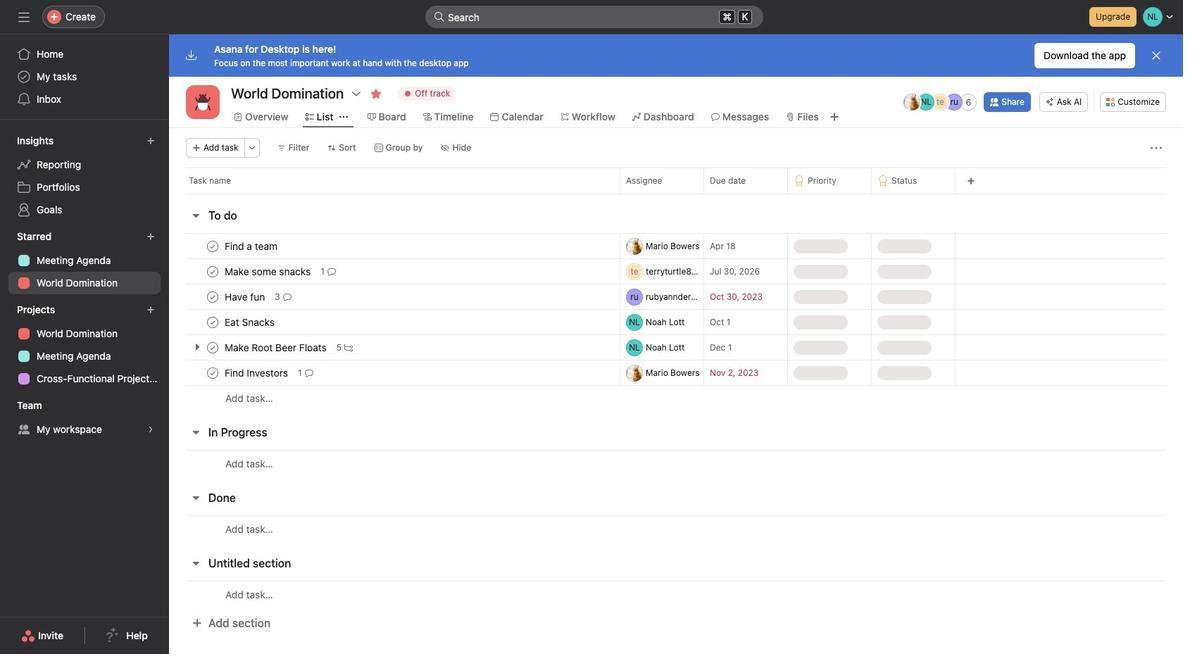 Task type: locate. For each thing, give the bounding box(es) containing it.
2 mark complete checkbox from the top
[[204, 263, 221, 280]]

None field
[[425, 6, 763, 28]]

2 task name text field from the top
[[222, 315, 279, 329]]

4 mark complete image from the top
[[204, 364, 221, 381]]

add tab image
[[829, 111, 840, 123]]

task name text field inside 'make root beer floats' cell
[[222, 340, 331, 355]]

2 vertical spatial task name text field
[[222, 340, 331, 355]]

3 mark complete checkbox from the top
[[204, 288, 221, 305]]

global element
[[0, 35, 169, 119]]

new project or portfolio image
[[146, 306, 155, 314]]

3 task name text field from the top
[[222, 340, 331, 355]]

collapse task list for this group image
[[190, 427, 201, 438], [190, 558, 201, 569]]

1 vertical spatial task name text field
[[222, 315, 279, 329]]

Task name text field
[[222, 239, 282, 253], [222, 290, 269, 304], [222, 366, 292, 380]]

6 mark complete checkbox from the top
[[204, 364, 221, 381]]

1 comment image
[[327, 267, 336, 276], [305, 369, 313, 377]]

task name text field for find investors cell mark complete icon
[[222, 366, 292, 380]]

mark complete image
[[204, 238, 221, 255], [204, 339, 221, 356]]

mark complete checkbox inside make some snacks cell
[[204, 263, 221, 280]]

row
[[169, 168, 1183, 194], [186, 193, 1166, 194], [169, 233, 1183, 259], [169, 258, 1183, 284], [169, 284, 1183, 310], [169, 309, 1183, 335], [169, 334, 1183, 361], [169, 360, 1183, 386], [169, 385, 1183, 411], [169, 450, 1183, 477], [169, 515, 1183, 542], [169, 581, 1183, 608]]

dismiss image
[[1151, 50, 1162, 61]]

0 vertical spatial collapse task list for this group image
[[190, 427, 201, 438]]

bug image
[[194, 94, 211, 111]]

Search tasks, projects, and more text field
[[425, 6, 763, 28]]

2 task name text field from the top
[[222, 290, 269, 304]]

mark complete image inside find a team cell
[[204, 238, 221, 255]]

task name text field inside eat snacks cell
[[222, 315, 279, 329]]

mark complete image inside have fun "cell"
[[204, 288, 221, 305]]

task name text field inside make some snacks cell
[[222, 264, 315, 279]]

1 vertical spatial task name text field
[[222, 290, 269, 304]]

1 vertical spatial collapse task list for this group image
[[190, 492, 201, 504]]

1 vertical spatial 1 comment image
[[305, 369, 313, 377]]

task name text field inside have fun "cell"
[[222, 290, 269, 304]]

mark complete image right expand subtask list for the task make root beer floats icon
[[204, 339, 221, 356]]

2 mark complete image from the top
[[204, 288, 221, 305]]

Mark complete checkbox
[[204, 238, 221, 255], [204, 263, 221, 280], [204, 288, 221, 305], [204, 314, 221, 331], [204, 339, 221, 356], [204, 364, 221, 381]]

3 comments image
[[283, 293, 291, 301]]

2 mark complete image from the top
[[204, 339, 221, 356]]

mark complete checkbox inside 'make root beer floats' cell
[[204, 339, 221, 356]]

mark complete checkbox inside have fun "cell"
[[204, 288, 221, 305]]

1 collapse task list for this group image from the top
[[190, 427, 201, 438]]

mark complete checkbox inside find investors cell
[[204, 364, 221, 381]]

teams element
[[0, 393, 169, 444]]

mark complete image for mark complete option in the find a team cell
[[204, 238, 221, 255]]

1 mark complete image from the top
[[204, 263, 221, 280]]

5 subtasks image
[[345, 343, 353, 352]]

more actions image
[[248, 144, 256, 152]]

3 task name text field from the top
[[222, 366, 292, 380]]

1 comment image inside make some snacks cell
[[327, 267, 336, 276]]

mark complete checkbox for task name text field inside the find a team cell
[[204, 238, 221, 255]]

see details, my workspace image
[[146, 425, 155, 434]]

find investors cell
[[169, 360, 620, 386]]

mark complete checkbox for task name text field inside the find investors cell
[[204, 364, 221, 381]]

mark complete image right add items to starred icon
[[204, 238, 221, 255]]

4 mark complete checkbox from the top
[[204, 314, 221, 331]]

2 collapse task list for this group image from the top
[[190, 492, 201, 504]]

1 mark complete image from the top
[[204, 238, 221, 255]]

1 task name text field from the top
[[222, 239, 282, 253]]

0 vertical spatial task name text field
[[222, 264, 315, 279]]

2 vertical spatial task name text field
[[222, 366, 292, 380]]

mark complete checkbox inside eat snacks cell
[[204, 314, 221, 331]]

mark complete checkbox inside find a team cell
[[204, 238, 221, 255]]

mark complete image
[[204, 263, 221, 280], [204, 288, 221, 305], [204, 314, 221, 331], [204, 364, 221, 381]]

make some snacks cell
[[169, 258, 620, 284]]

0 vertical spatial mark complete image
[[204, 238, 221, 255]]

collapse task list for this group image
[[190, 210, 201, 221], [190, 492, 201, 504]]

1 vertical spatial collapse task list for this group image
[[190, 558, 201, 569]]

add field image
[[967, 177, 975, 185]]

0 vertical spatial task name text field
[[222, 239, 282, 253]]

1 vertical spatial mark complete image
[[204, 339, 221, 356]]

1 task name text field from the top
[[222, 264, 315, 279]]

mark complete image inside eat snacks cell
[[204, 314, 221, 331]]

0 vertical spatial collapse task list for this group image
[[190, 210, 201, 221]]

mark complete image for find investors cell
[[204, 364, 221, 381]]

3 mark complete image from the top
[[204, 314, 221, 331]]

1 mark complete checkbox from the top
[[204, 238, 221, 255]]

mark complete checkbox for task name text field in the have fun "cell"
[[204, 288, 221, 305]]

make root beer floats cell
[[169, 334, 620, 361]]

0 horizontal spatial 1 comment image
[[305, 369, 313, 377]]

0 vertical spatial 1 comment image
[[327, 267, 336, 276]]

find a team cell
[[169, 233, 620, 259]]

hide sidebar image
[[18, 11, 30, 23]]

1 horizontal spatial 1 comment image
[[327, 267, 336, 276]]

mark complete image inside 'make root beer floats' cell
[[204, 339, 221, 356]]

1 comment image inside find investors cell
[[305, 369, 313, 377]]

task name text field inside find investors cell
[[222, 366, 292, 380]]

5 mark complete checkbox from the top
[[204, 339, 221, 356]]

Task name text field
[[222, 264, 315, 279], [222, 315, 279, 329], [222, 340, 331, 355]]



Task type: vqa. For each thing, say whether or not it's contained in the screenshot.
the rightmost 1 comment IMAGE
yes



Task type: describe. For each thing, give the bounding box(es) containing it.
add items to starred image
[[146, 232, 155, 241]]

mark complete checkbox for task name text box within make some snacks cell
[[204, 263, 221, 280]]

mark complete image for have fun "cell"
[[204, 288, 221, 305]]

eat snacks cell
[[169, 309, 620, 335]]

1 comment image for task name text field inside the find investors cell
[[305, 369, 313, 377]]

task name text field for mark complete icon in the have fun "cell"
[[222, 290, 269, 304]]

tab actions image
[[339, 113, 348, 121]]

mark complete checkbox for task name text box inside eat snacks cell
[[204, 314, 221, 331]]

have fun cell
[[169, 284, 620, 310]]

task name text field inside find a team cell
[[222, 239, 282, 253]]

prominent image
[[434, 11, 445, 23]]

insights element
[[0, 128, 169, 224]]

remove from starred image
[[371, 88, 382, 99]]

1 comment image for task name text box within make some snacks cell
[[327, 267, 336, 276]]

task name text field for make some snacks cell mark complete icon
[[222, 264, 315, 279]]

mark complete image for mark complete option inside 'make root beer floats' cell
[[204, 339, 221, 356]]

more actions image
[[1151, 142, 1162, 154]]

new insights image
[[146, 137, 155, 145]]

mark complete image for make some snacks cell
[[204, 263, 221, 280]]

2 collapse task list for this group image from the top
[[190, 558, 201, 569]]

show options image
[[351, 88, 362, 99]]

starred element
[[0, 224, 169, 297]]

mark complete image for eat snacks cell
[[204, 314, 221, 331]]

task name text field for mark complete icon inside the eat snacks cell
[[222, 315, 279, 329]]

header to do tree grid
[[169, 233, 1183, 411]]

projects element
[[0, 297, 169, 393]]

1 collapse task list for this group image from the top
[[190, 210, 201, 221]]

expand subtask list for the task make root beer floats image
[[192, 342, 203, 353]]



